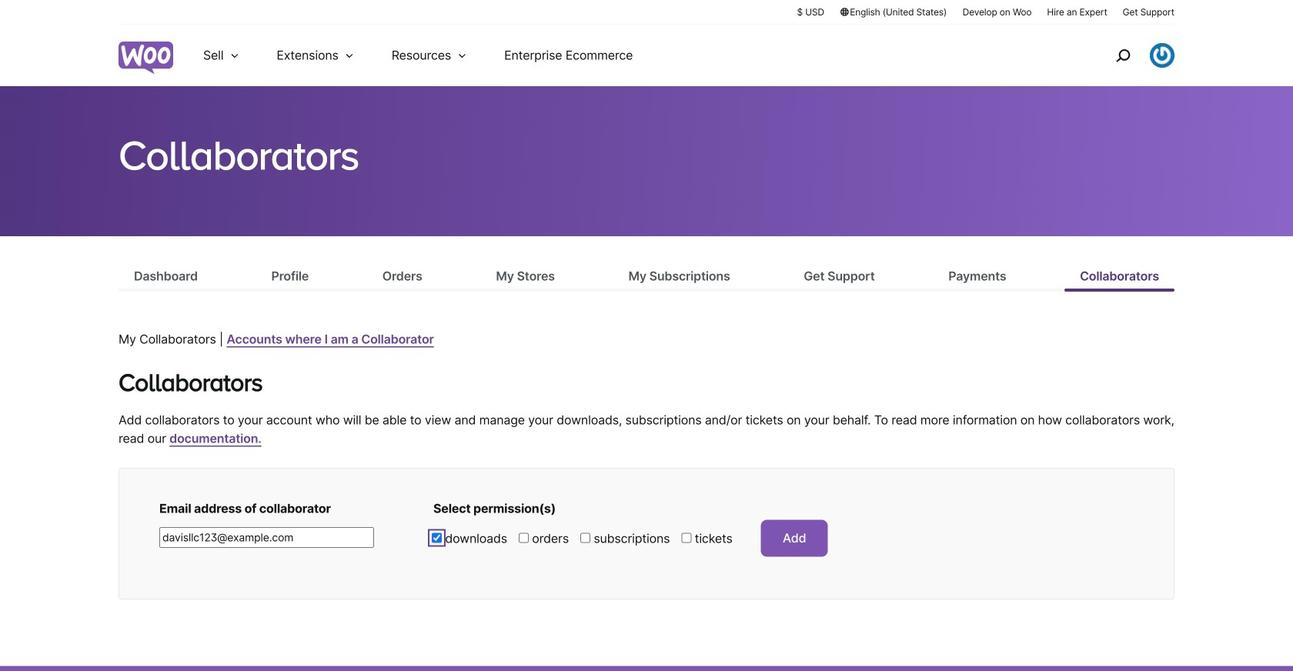 Task type: describe. For each thing, give the bounding box(es) containing it.
search image
[[1111, 43, 1136, 68]]

service navigation menu element
[[1083, 30, 1175, 80]]

open account menu image
[[1150, 43, 1175, 68]]



Task type: locate. For each thing, give the bounding box(es) containing it.
None checkbox
[[432, 533, 442, 543], [519, 533, 529, 543], [581, 533, 591, 543], [682, 533, 692, 543], [432, 533, 442, 543], [519, 533, 529, 543], [581, 533, 591, 543], [682, 533, 692, 543]]



